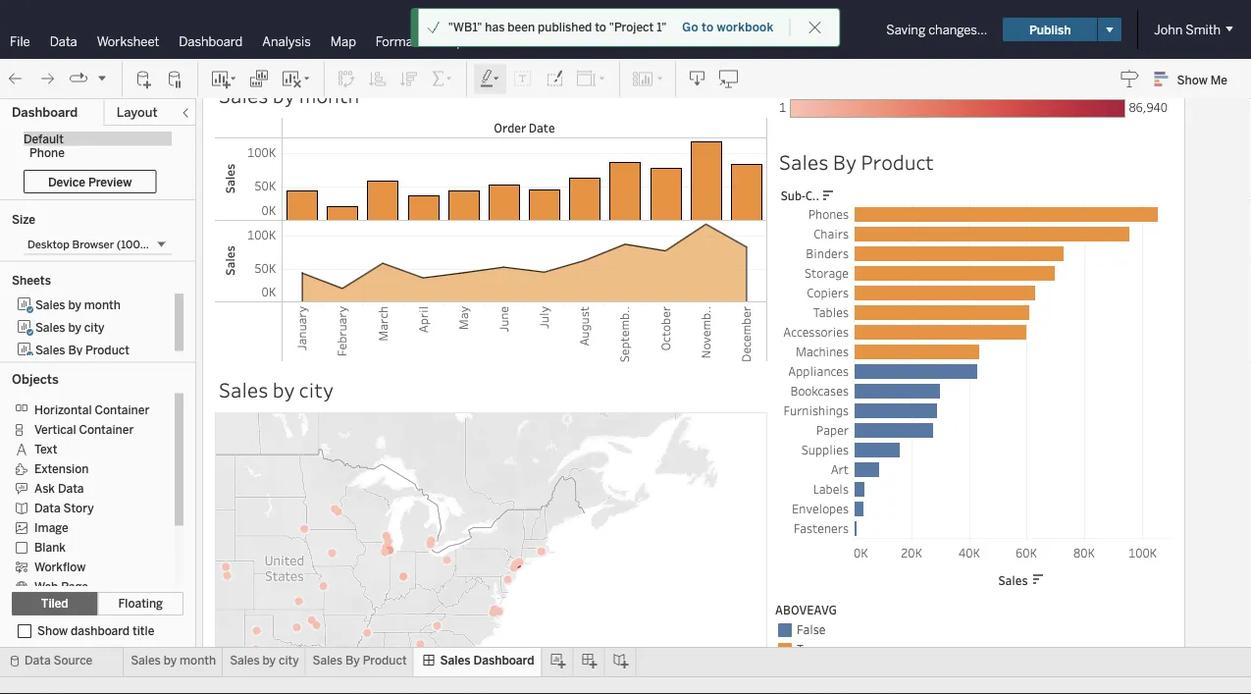Task type: vqa. For each thing, say whether or not it's contained in the screenshot.
the left By
yes



Task type: locate. For each thing, give the bounding box(es) containing it.
show inside button
[[1178, 72, 1209, 87]]

source
[[54, 653, 93, 668]]

device preview
[[48, 175, 132, 189]]

Labels, Sub-Category. Press Space to toggle selection. Press Escape to go back to the left margin. Use arrow keys to navigate headers text field
[[776, 479, 854, 499]]

replay animation image right redo icon
[[69, 69, 88, 89]]

2 vertical spatial month
[[180, 653, 216, 668]]

order
[[494, 120, 526, 136]]

size
[[12, 212, 35, 226]]

September, Month of Order Date. Press Space to toggle selection. Press Escape to go back to the left margin. Use arrow keys to navigate headers text field
[[605, 302, 645, 362]]

2 horizontal spatial product
[[861, 148, 935, 175]]

show labels image
[[514, 69, 533, 89]]

fit image
[[576, 69, 608, 89]]

2 horizontal spatial dashboard
[[474, 653, 535, 668]]

ask data option
[[12, 478, 161, 497]]

marks. press enter to open the view data window.. use arrow keys to navigate data visualization elements. image for sales by product
[[854, 204, 1173, 539]]

sales by month down title
[[131, 653, 216, 668]]

published
[[538, 20, 592, 34]]

saving
[[887, 22, 926, 37]]

1 horizontal spatial to
[[702, 20, 714, 34]]

Phones, Sub-Category. Press Space to toggle selection. Press Escape to go back to the left margin. Use arrow keys to navigate headers text field
[[776, 204, 854, 224]]

1 vertical spatial by
[[68, 343, 83, 357]]

clear sheet image
[[281, 69, 312, 89]]

city
[[84, 320, 105, 334], [299, 376, 334, 403], [279, 653, 299, 668]]

download image
[[688, 69, 708, 89]]

Machines, Sub-Category. Press Space to toggle selection. Press Escape to go back to the left margin. Use arrow keys to navigate headers text field
[[776, 342, 854, 361]]

0 horizontal spatial dashboard
[[12, 105, 78, 120]]

success image
[[427, 21, 441, 34]]

order date
[[494, 120, 556, 136]]

1 vertical spatial sales by product
[[35, 343, 130, 357]]

Supplies, Sub-Category. Press Space to toggle selection. Press Escape to go back to the left margin. Use arrow keys to navigate headers text field
[[776, 440, 854, 460]]

go
[[683, 20, 699, 34]]

false option
[[776, 621, 1173, 640]]

1 horizontal spatial show
[[1178, 72, 1209, 87]]

undo image
[[6, 69, 26, 89]]

1 horizontal spatial product
[[363, 653, 407, 668]]

1 vertical spatial show
[[37, 624, 68, 638]]

1
[[780, 99, 787, 115]]

2 vertical spatial city
[[279, 653, 299, 668]]

blank option
[[12, 537, 161, 556]]

desktop browser (1000 x 800)
[[27, 238, 184, 251]]

wb1
[[647, 20, 680, 39]]

data
[[50, 33, 77, 49], [58, 481, 84, 495], [34, 501, 60, 515], [25, 653, 51, 668]]

aboveavg
[[776, 602, 838, 618]]

November, Month of Order Date. Press Space to toggle selection. Press Escape to go back to the left margin. Use arrow keys to navigate headers text field
[[686, 302, 727, 362]]

sort descending image
[[400, 69, 419, 89]]

0 horizontal spatial month
[[84, 298, 121, 312]]

john
[[1155, 22, 1184, 37]]

show left me
[[1178, 72, 1209, 87]]

story
[[63, 501, 94, 515]]

container
[[95, 402, 150, 417], [79, 422, 134, 436]]

Furnishings, Sub-Category. Press Space to toggle selection. Press Escape to go back to the left margin. Use arrow keys to navigate headers text field
[[776, 401, 854, 420]]

data story option
[[12, 497, 161, 517]]

data inside data story option
[[34, 501, 60, 515]]

image option
[[12, 517, 161, 537]]

0 vertical spatial sales by product
[[780, 148, 935, 175]]

show for show dashboard title
[[37, 624, 68, 638]]

1 horizontal spatial sales by product
[[313, 653, 407, 668]]

86,940
[[1130, 99, 1169, 115]]

publish
[[1030, 22, 1072, 37]]

has
[[485, 20, 505, 34]]

sales by city inside "list box"
[[35, 320, 105, 334]]

container for vertical container
[[79, 422, 134, 436]]

0 horizontal spatial product
[[85, 343, 130, 357]]

dashboard
[[179, 33, 243, 49], [12, 105, 78, 120], [474, 653, 535, 668]]

sales by month down analysis
[[219, 82, 360, 109]]

Art, Sub-Category. Press Space to toggle selection. Press Escape to go back to the left margin. Use arrow keys to navigate headers text field
[[776, 460, 854, 479]]

Storage, Sub-Category. Press Space to toggle selection. Press Escape to go back to the left margin. Use arrow keys to navigate headers text field
[[776, 263, 854, 283]]

1 horizontal spatial replay animation image
[[96, 72, 108, 84]]

container down horizontal container
[[79, 422, 134, 436]]

marks. press enter to open the view data window.. use arrow keys to navigate data visualization elements. image
[[282, 137, 768, 302], [854, 204, 1173, 539], [215, 412, 768, 694]]

1 vertical spatial month
[[84, 298, 121, 312]]

1 horizontal spatial sales by month
[[131, 653, 216, 668]]

month
[[299, 82, 360, 109], [84, 298, 121, 312], [180, 653, 216, 668]]

pause auto updates image
[[166, 69, 186, 89]]

0 horizontal spatial show
[[37, 624, 68, 638]]

data story
[[34, 501, 94, 515]]

container up vertical container option
[[95, 402, 150, 417]]

2 vertical spatial by
[[346, 653, 360, 668]]

data up redo icon
[[50, 33, 77, 49]]

date
[[529, 120, 556, 136]]

sales by product inside "list box"
[[35, 343, 130, 357]]

list box containing sales by month
[[12, 294, 184, 361]]

Fasteners, Sub-Category. Press Space to toggle selection. Press Escape to go back to the left margin. Use arrow keys to navigate headers text field
[[776, 518, 854, 538]]

by
[[833, 148, 857, 175], [68, 343, 83, 357], [346, 653, 360, 668]]

by
[[273, 82, 295, 109], [68, 298, 81, 312], [68, 320, 81, 334], [273, 376, 295, 403], [164, 653, 177, 668], [263, 653, 276, 668]]

0 vertical spatial container
[[95, 402, 150, 417]]

floating
[[118, 597, 163, 611]]

2 horizontal spatial month
[[299, 82, 360, 109]]

December, Month of Order Date. Press Space to toggle selection. Press Escape to go back to the left margin. Use arrow keys to navigate headers text field
[[727, 302, 767, 362]]

show
[[1178, 72, 1209, 87], [37, 624, 68, 638]]

product
[[861, 148, 935, 175], [85, 343, 130, 357], [363, 653, 407, 668]]

1 vertical spatial container
[[79, 422, 134, 436]]

Envelopes, Sub-Category. Press Space to toggle selection. Press Escape to go back to the left margin. Use arrow keys to navigate headers text field
[[776, 499, 854, 518]]

true
[[797, 641, 822, 657]]

sales by month
[[219, 82, 360, 109], [35, 298, 121, 312], [131, 653, 216, 668]]

sales by city
[[35, 320, 105, 334], [219, 376, 334, 403], [230, 653, 299, 668]]

smith
[[1186, 22, 1222, 37]]

to inside alert
[[595, 20, 607, 34]]

default phone
[[24, 132, 65, 160]]

extension
[[34, 461, 89, 476]]

workbook
[[717, 20, 774, 34]]

0 vertical spatial month
[[299, 82, 360, 109]]

August, Month of Order Date. Press Space to toggle selection. Press Escape to go back to the left margin. Use arrow keys to navigate headers text field
[[565, 302, 605, 362]]

April, Month of Order Date. Press Space to toggle selection. Press Escape to go back to the left margin. Use arrow keys to navigate headers text field
[[404, 302, 444, 362]]

"wb1" has been published to "project 1" alert
[[448, 19, 667, 36]]

objects
[[12, 372, 59, 387]]

show down tiled
[[37, 624, 68, 638]]

file
[[10, 33, 30, 49]]

0 vertical spatial sales by city
[[35, 320, 105, 334]]

1 vertical spatial sales by month
[[35, 298, 121, 312]]

0 vertical spatial product
[[861, 148, 935, 175]]

"project
[[610, 20, 654, 34]]

data for data source
[[25, 653, 51, 668]]

1 vertical spatial product
[[85, 343, 130, 357]]

July, Month of Order Date. Press Space to toggle selection. Press Escape to go back to the left margin. Use arrow keys to navigate headers text field
[[524, 302, 565, 362]]

map element
[[215, 412, 767, 694]]

2 vertical spatial sales by product
[[313, 653, 407, 668]]

changes...
[[929, 22, 988, 37]]

data down the ask
[[34, 501, 60, 515]]

2 horizontal spatial sales by month
[[219, 82, 360, 109]]

help
[[438, 33, 464, 49]]

text
[[34, 442, 57, 456]]

0 horizontal spatial sales by product
[[35, 343, 130, 357]]

vertical
[[34, 422, 76, 436]]

data for data
[[50, 33, 77, 49]]

May, Month of Order Date. Press Space to toggle selection. Press Escape to go back to the left margin. Use arrow keys to navigate headers text field
[[444, 302, 484, 362]]

workflow option
[[12, 556, 161, 576]]

new data source image
[[135, 69, 154, 89]]

data up data story
[[58, 481, 84, 495]]

0 horizontal spatial by
[[68, 343, 83, 357]]

replay animation image left 'new data source' image
[[96, 72, 108, 84]]

sales
[[219, 82, 268, 109], [780, 148, 829, 175], [35, 298, 65, 312], [35, 320, 65, 334], [35, 343, 65, 357], [219, 376, 268, 403], [131, 653, 161, 668], [230, 653, 260, 668], [313, 653, 343, 668], [440, 653, 471, 668]]

new worksheet image
[[210, 69, 238, 89]]

2 horizontal spatial sales by product
[[780, 148, 935, 175]]

1 vertical spatial dashboard
[[12, 105, 78, 120]]

0 vertical spatial dashboard
[[179, 33, 243, 49]]

desktop
[[27, 238, 70, 251]]

0 vertical spatial city
[[84, 320, 105, 334]]

2 horizontal spatial by
[[833, 148, 857, 175]]

0 horizontal spatial sales by month
[[35, 298, 121, 312]]

data left source
[[25, 653, 51, 668]]

workflow
[[34, 560, 86, 574]]

to left "project
[[595, 20, 607, 34]]

1 horizontal spatial dashboard
[[179, 33, 243, 49]]

month inside "list box"
[[84, 298, 121, 312]]

replay animation image
[[69, 69, 88, 89], [96, 72, 108, 84]]

to right the go
[[702, 20, 714, 34]]

Paper, Sub-Category. Press Space to toggle selection. Press Escape to go back to the left margin. Use arrow keys to navigate headers text field
[[776, 420, 854, 440]]

0 vertical spatial show
[[1178, 72, 1209, 87]]

ask data
[[34, 481, 84, 495]]

February, Month of Order Date. Press Space to toggle selection. Press Escape to go back to the left margin. Use arrow keys to navigate headers text field
[[322, 302, 362, 362]]

map
[[331, 33, 356, 49]]

data for data story
[[34, 501, 60, 515]]

to
[[595, 20, 607, 34], [702, 20, 714, 34]]

x
[[150, 238, 156, 251]]

1 to from the left
[[595, 20, 607, 34]]

list box
[[12, 294, 184, 361]]

page
[[61, 579, 88, 593]]

sales by month down sheets
[[35, 298, 121, 312]]

1"
[[657, 20, 667, 34]]

June, Month of Order Date. Press Space to toggle selection. Press Escape to go back to the left margin. Use arrow keys to navigate headers text field
[[484, 302, 524, 362]]

0 horizontal spatial to
[[595, 20, 607, 34]]

sheets
[[12, 273, 51, 288]]

image
[[34, 520, 69, 534]]

October, Month of Order Date. Press Space to toggle selection. Press Escape to go back to the left margin. Use arrow keys to navigate headers text field
[[645, 302, 686, 362]]

sales by product
[[780, 148, 935, 175], [35, 343, 130, 357], [313, 653, 407, 668]]



Task type: describe. For each thing, give the bounding box(es) containing it.
Binders, Sub-Category. Press Space to toggle selection. Press Escape to go back to the left margin. Use arrow keys to navigate headers text field
[[776, 244, 854, 263]]

extension option
[[12, 458, 161, 478]]

saving changes...
[[887, 22, 988, 37]]

layout
[[117, 105, 158, 120]]

1 vertical spatial city
[[299, 376, 334, 403]]

blank
[[34, 540, 66, 554]]

web
[[34, 579, 58, 593]]

vertical container option
[[12, 419, 161, 438]]

sales by month inside "list box"
[[35, 298, 121, 312]]

2 vertical spatial product
[[363, 653, 407, 668]]

go to workbook link
[[682, 19, 775, 35]]

1 vertical spatial sales by city
[[219, 376, 334, 403]]

Appliances, Sub-Category. Press Space to toggle selection. Press Escape to go back to the left margin. Use arrow keys to navigate headers text field
[[776, 361, 854, 381]]

browser
[[72, 238, 114, 251]]

2 vertical spatial sales by month
[[131, 653, 216, 668]]

1 horizontal spatial month
[[180, 653, 216, 668]]

tiled
[[41, 597, 68, 611]]

objects list box
[[12, 393, 184, 596]]

show for show me
[[1178, 72, 1209, 87]]

john smith
[[1155, 22, 1222, 37]]

web page option
[[12, 576, 161, 596]]

true option
[[776, 640, 1173, 660]]

data inside ask data option
[[58, 481, 84, 495]]

collapse image
[[180, 107, 191, 119]]

publish button
[[1004, 18, 1098, 41]]

800)
[[158, 238, 184, 251]]

highlight image
[[479, 69, 502, 89]]

Chairs, Sub-Category. Press Space to toggle selection. Press Escape to go back to the left margin. Use arrow keys to navigate headers text field
[[776, 224, 854, 244]]

March, Month of Order Date. Press Space to toggle selection. Press Escape to go back to the left margin. Use arrow keys to navigate headers text field
[[362, 302, 404, 362]]

"wb1"
[[448, 20, 483, 34]]

by inside "list box"
[[68, 343, 83, 357]]

data source
[[25, 653, 93, 668]]

sorted descending by sum of sales within sub-category image
[[1032, 572, 1047, 587]]

text option
[[12, 438, 161, 458]]

sort ascending image
[[368, 69, 388, 89]]

January, Month of Order Date. Press Space to toggle selection. Press Escape to go back to the left margin. Use arrow keys to navigate headers text field
[[282, 302, 322, 362]]

1 horizontal spatial by
[[346, 653, 360, 668]]

show dashboard title
[[37, 624, 155, 638]]

preview
[[88, 175, 132, 189]]

0 vertical spatial sales by month
[[219, 82, 360, 109]]

container for horizontal container
[[95, 402, 150, 417]]

swap rows and columns image
[[337, 69, 356, 89]]

phone
[[29, 146, 65, 160]]

analysis
[[262, 33, 311, 49]]

show/hide cards image
[[632, 69, 664, 89]]

0 vertical spatial by
[[833, 148, 857, 175]]

duplicate image
[[249, 69, 269, 89]]

totals image
[[431, 69, 455, 89]]

worksheet
[[97, 33, 159, 49]]

default
[[24, 132, 64, 146]]

(1000
[[117, 238, 147, 251]]

device preview button
[[24, 170, 156, 193]]

2 vertical spatial sales by city
[[230, 653, 299, 668]]

0 horizontal spatial replay animation image
[[69, 69, 88, 89]]

open and edit this workbook in tableau desktop image
[[720, 69, 739, 89]]

Copiers, Sub-Category. Press Space to toggle selection. Press Escape to go back to the left margin. Use arrow keys to navigate headers text field
[[776, 283, 854, 302]]

horizontal container
[[34, 402, 150, 417]]

go to workbook
[[683, 20, 774, 34]]

me
[[1211, 72, 1228, 87]]

sales dashboard
[[440, 653, 535, 668]]

draft
[[603, 22, 631, 37]]

format
[[376, 33, 418, 49]]

marks. press enter to open the view data window.. use arrow keys to navigate data visualization elements. image for sales by month
[[282, 137, 768, 302]]

dashboard
[[71, 624, 130, 638]]

horizontal container option
[[12, 399, 161, 419]]

show me button
[[1147, 64, 1246, 94]]

product inside "list box"
[[85, 343, 130, 357]]

data guide image
[[1121, 69, 1141, 88]]

horizontal
[[34, 402, 92, 417]]

2 to from the left
[[702, 20, 714, 34]]

ask
[[34, 481, 55, 495]]

togglestate option group
[[12, 592, 184, 616]]

"wb1" has been published to "project 1"
[[448, 20, 667, 34]]

show me
[[1178, 72, 1228, 87]]

web page
[[34, 579, 88, 593]]

been
[[508, 20, 535, 34]]

Bookcases, Sub-Category. Press Space to toggle selection. Press Escape to go back to the left margin. Use arrow keys to navigate headers text field
[[776, 381, 854, 401]]

Tables, Sub-Category. Press Space to toggle selection. Press Escape to go back to the left margin. Use arrow keys to navigate headers text field
[[776, 302, 854, 322]]

format workbook image
[[545, 69, 565, 89]]

redo image
[[37, 69, 57, 89]]

title
[[133, 624, 155, 638]]

vertical container
[[34, 422, 134, 436]]

2 vertical spatial dashboard
[[474, 653, 535, 668]]

Accessories, Sub-Category. Press Space to toggle selection. Press Escape to go back to the left margin. Use arrow keys to navigate headers text field
[[776, 322, 854, 342]]

false
[[797, 622, 826, 638]]

device
[[48, 175, 85, 189]]



